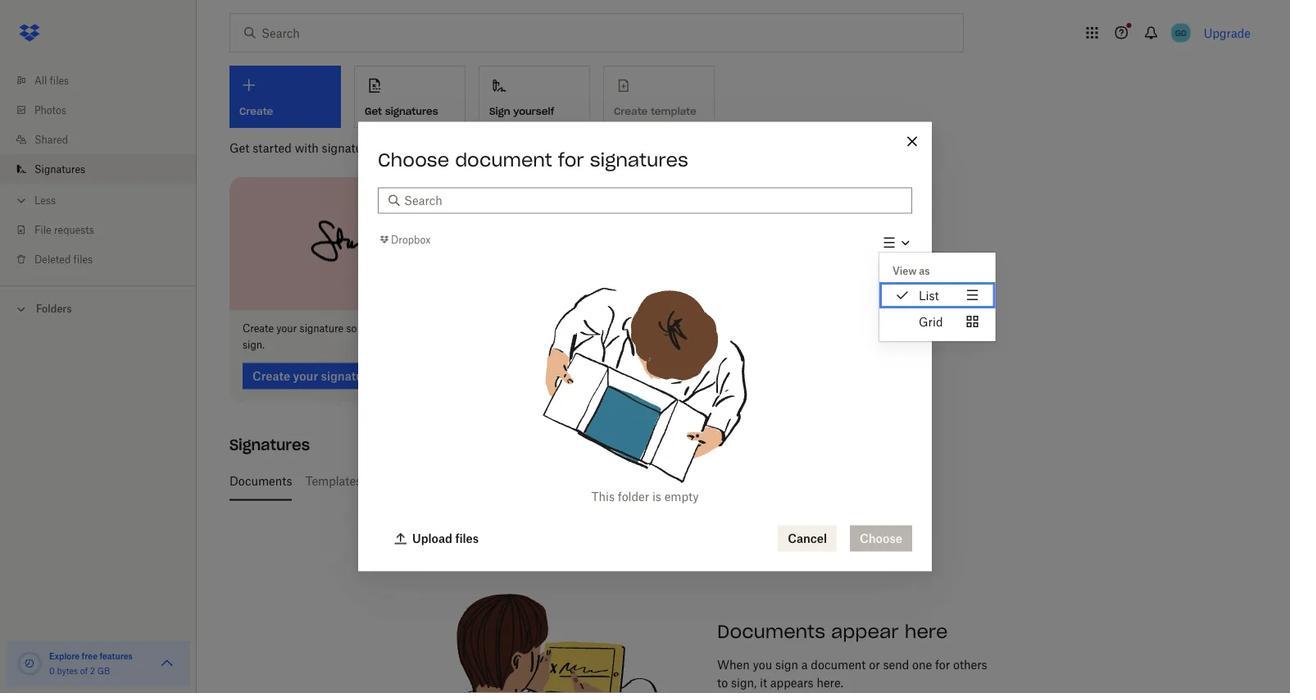 Task type: describe. For each thing, give the bounding box(es) containing it.
this
[[580, 474, 601, 488]]

so
[[346, 322, 357, 335]]

signatures for choose document for signatures
[[590, 148, 689, 171]]

sign,
[[732, 676, 757, 690]]

2
[[90, 666, 95, 676]]

you're
[[360, 322, 387, 335]]

free
[[82, 651, 98, 661]]

get for get started with signatures
[[230, 141, 250, 155]]

file requests
[[34, 223, 94, 236]]

deleted files
[[34, 253, 93, 265]]

you
[[753, 658, 773, 672]]

1 horizontal spatial signatures
[[230, 436, 310, 454]]

gb
[[97, 666, 110, 676]]

deleted files link
[[13, 244, 197, 274]]

list containing all files
[[0, 56, 197, 285]]

dropbox
[[391, 233, 431, 246]]

0 horizontal spatial requests
[[54, 223, 94, 236]]

signatures inside button
[[385, 105, 439, 118]]

sign yourself
[[490, 105, 555, 118]]

a
[[802, 658, 808, 672]]

view
[[893, 264, 917, 277]]

others
[[954, 658, 988, 672]]

documents for documents
[[230, 474, 292, 488]]

features
[[100, 651, 133, 661]]

when
[[718, 658, 750, 672]]

here
[[905, 620, 948, 643]]

yourself inside button
[[514, 105, 555, 118]]

tab list containing documents
[[230, 461, 1245, 501]]

create your signature so you're always ready to sign.
[[243, 322, 462, 351]]

file
[[34, 223, 51, 236]]

signatures list item
[[0, 154, 197, 184]]

photos link
[[13, 95, 197, 125]]

photos
[[34, 104, 66, 116]]

grid radio item
[[880, 308, 996, 335]]

sign
[[776, 658, 799, 672]]

deleted
[[34, 253, 71, 265]]

your
[[277, 322, 297, 335]]

documents tab
[[230, 461, 292, 501]]

for inside when you sign a document or send one for others to sign, it appears here.
[[936, 658, 951, 672]]

less
[[34, 194, 56, 206]]

bytes
[[57, 666, 78, 676]]

when you sign a document or send one for others to sign, it appears here.
[[718, 658, 988, 690]]

this
[[592, 490, 615, 504]]

shared
[[34, 133, 68, 146]]

always
[[390, 322, 422, 335]]

left
[[560, 474, 577, 488]]

get signatures
[[365, 105, 439, 118]]

as
[[920, 264, 930, 277]]

1 vertical spatial yourself
[[691, 474, 734, 488]]

get signatures button
[[354, 66, 466, 128]]

Search text field
[[404, 191, 903, 210]]

all
[[34, 74, 47, 87]]

grid
[[919, 314, 944, 328]]

dropbox image
[[13, 16, 46, 49]]

to inside when you sign a document or send one for others to sign, it appears here.
[[718, 676, 728, 690]]

create
[[243, 322, 274, 335]]

1 3 from the left
[[421, 474, 428, 488]]

folders
[[36, 303, 72, 315]]

templates
[[305, 474, 362, 488]]

signatures for get started with signatures
[[322, 141, 379, 155]]



Task type: locate. For each thing, give the bounding box(es) containing it.
get
[[365, 105, 382, 118], [230, 141, 250, 155]]

0 vertical spatial documents
[[230, 474, 292, 488]]

signature
[[300, 322, 344, 335], [455, 474, 507, 488]]

signatures inside list item
[[34, 163, 85, 175]]

signatures link
[[13, 154, 197, 184]]

signatures up documents tab
[[230, 436, 310, 454]]

1 vertical spatial requests
[[510, 474, 556, 488]]

signature inside create your signature so you're always ready to sign.
[[300, 322, 344, 335]]

1 vertical spatial signature
[[455, 474, 507, 488]]

with
[[295, 141, 319, 155]]

document up here.
[[811, 658, 866, 672]]

0 horizontal spatial of
[[80, 666, 88, 676]]

1 horizontal spatial signature
[[455, 474, 507, 488]]

choose
[[378, 148, 450, 171]]

1 vertical spatial signatures
[[230, 436, 310, 454]]

0 vertical spatial signature
[[300, 322, 344, 335]]

send
[[884, 658, 910, 672]]

1 vertical spatial for
[[936, 658, 951, 672]]

signatures right with
[[322, 141, 379, 155]]

0 vertical spatial of
[[431, 474, 442, 488]]

choose document for signatures dialog
[[358, 122, 996, 571]]

0 vertical spatial is
[[737, 474, 746, 488]]

get for get signatures
[[365, 105, 382, 118]]

view as
[[893, 264, 930, 277]]

1 horizontal spatial document
[[811, 658, 866, 672]]

to right 'ready'
[[453, 322, 462, 335]]

0 horizontal spatial 3
[[421, 474, 428, 488]]

is left unlimited.
[[737, 474, 746, 488]]

get up choose
[[365, 105, 382, 118]]

1 horizontal spatial yourself
[[691, 474, 734, 488]]

for
[[558, 148, 585, 171], [936, 658, 951, 672]]

get left started
[[230, 141, 250, 155]]

here.
[[817, 676, 844, 690]]

to
[[453, 322, 462, 335], [718, 676, 728, 690]]

explore
[[49, 651, 80, 661]]

1 horizontal spatial files
[[73, 253, 93, 265]]

1 vertical spatial is
[[653, 490, 662, 504]]

list radio item
[[880, 282, 996, 308]]

0 horizontal spatial signatures
[[322, 141, 379, 155]]

2 3 from the left
[[445, 474, 452, 488]]

folders button
[[0, 296, 197, 320]]

files for deleted files
[[73, 253, 93, 265]]

is down signing in the bottom of the page
[[653, 490, 662, 504]]

one
[[913, 658, 933, 672]]

1 horizontal spatial is
[[737, 474, 746, 488]]

started
[[253, 141, 292, 155]]

this folder is empty
[[592, 490, 699, 504]]

signatures
[[385, 105, 439, 118], [322, 141, 379, 155], [590, 148, 689, 171]]

of inside 'explore free features 0 bytes of 2 gb'
[[80, 666, 88, 676]]

2 horizontal spatial signatures
[[590, 148, 689, 171]]

1 horizontal spatial signatures
[[385, 105, 439, 118]]

file requests link
[[13, 215, 197, 244]]

1 horizontal spatial requests
[[510, 474, 556, 488]]

appear
[[832, 620, 899, 643]]

signing
[[645, 474, 688, 488]]

explore free features 0 bytes of 2 gb
[[49, 651, 133, 676]]

0 horizontal spatial signatures
[[34, 163, 85, 175]]

1 vertical spatial files
[[73, 253, 93, 265]]

document down the sign
[[455, 148, 553, 171]]

0 vertical spatial get
[[365, 105, 382, 118]]

0 vertical spatial to
[[453, 322, 462, 335]]

for inside dialog
[[558, 148, 585, 171]]

documents for documents appear here
[[718, 620, 826, 643]]

quota usage element
[[16, 650, 43, 677]]

1 vertical spatial to
[[718, 676, 728, 690]]

0 vertical spatial requests
[[54, 223, 94, 236]]

it
[[760, 676, 768, 690]]

0 horizontal spatial documents
[[230, 474, 292, 488]]

0 horizontal spatial to
[[453, 322, 462, 335]]

documents left templates
[[230, 474, 292, 488]]

1 horizontal spatial of
[[431, 474, 442, 488]]

1 horizontal spatial for
[[936, 658, 951, 672]]

for down sign yourself button
[[558, 148, 585, 171]]

3 of 3 signature requests left this month. signing yourself is unlimited.
[[421, 474, 804, 488]]

sign yourself button
[[479, 66, 590, 128]]

0 vertical spatial document
[[455, 148, 553, 171]]

all files
[[34, 74, 69, 87]]

0 horizontal spatial files
[[50, 74, 69, 87]]

list
[[919, 288, 939, 302]]

3
[[421, 474, 428, 488], [445, 474, 452, 488]]

1 horizontal spatial 3
[[445, 474, 452, 488]]

list
[[0, 56, 197, 285]]

to inside create your signature so you're always ready to sign.
[[453, 322, 462, 335]]

requests right file
[[54, 223, 94, 236]]

appears
[[771, 676, 814, 690]]

is inside choose document for signatures dialog
[[653, 490, 662, 504]]

all files link
[[13, 66, 197, 95]]

upgrade link
[[1204, 26, 1252, 40]]

1 vertical spatial of
[[80, 666, 88, 676]]

documents appear here
[[718, 620, 948, 643]]

dropbox link
[[378, 231, 431, 248]]

sign
[[490, 105, 511, 118]]

0 horizontal spatial for
[[558, 148, 585, 171]]

0 horizontal spatial signature
[[300, 322, 344, 335]]

choose document for signatures
[[378, 148, 689, 171]]

is
[[737, 474, 746, 488], [653, 490, 662, 504]]

documents
[[230, 474, 292, 488], [718, 620, 826, 643]]

signatures down the shared
[[34, 163, 85, 175]]

requests
[[54, 223, 94, 236], [510, 474, 556, 488]]

0 horizontal spatial get
[[230, 141, 250, 155]]

templates tab
[[305, 461, 362, 501]]

unlimited.
[[749, 474, 804, 488]]

0 horizontal spatial is
[[653, 490, 662, 504]]

document inside dialog
[[455, 148, 553, 171]]

less image
[[13, 192, 30, 209]]

files right all
[[50, 74, 69, 87]]

1 horizontal spatial documents
[[718, 620, 826, 643]]

signatures
[[34, 163, 85, 175], [230, 436, 310, 454]]

files right "deleted"
[[73, 253, 93, 265]]

0 vertical spatial yourself
[[514, 105, 555, 118]]

sign.
[[243, 339, 265, 351]]

0 horizontal spatial document
[[455, 148, 553, 171]]

0 vertical spatial files
[[50, 74, 69, 87]]

1 vertical spatial get
[[230, 141, 250, 155]]

yourself
[[514, 105, 555, 118], [691, 474, 734, 488]]

0 vertical spatial for
[[558, 148, 585, 171]]

documents up you
[[718, 620, 826, 643]]

1 vertical spatial document
[[811, 658, 866, 672]]

for right one
[[936, 658, 951, 672]]

empty
[[665, 490, 699, 504]]

0 vertical spatial signatures
[[34, 163, 85, 175]]

yourself right the sign
[[514, 105, 555, 118]]

month.
[[604, 474, 642, 488]]

requests left left
[[510, 474, 556, 488]]

files
[[50, 74, 69, 87], [73, 253, 93, 265]]

1 horizontal spatial to
[[718, 676, 728, 690]]

signatures inside dialog
[[590, 148, 689, 171]]

signatures up choose
[[385, 105, 439, 118]]

upgrade
[[1204, 26, 1252, 40]]

0
[[49, 666, 55, 676]]

folder
[[618, 490, 650, 504]]

tab list
[[230, 461, 1245, 501]]

shared link
[[13, 125, 197, 154]]

document inside when you sign a document or send one for others to sign, it appears here.
[[811, 658, 866, 672]]

to down when at the right bottom of the page
[[718, 676, 728, 690]]

yourself up 'empty'
[[691, 474, 734, 488]]

1 vertical spatial documents
[[718, 620, 826, 643]]

0 horizontal spatial yourself
[[514, 105, 555, 118]]

of
[[431, 474, 442, 488], [80, 666, 88, 676]]

files for all files
[[50, 74, 69, 87]]

get started with signatures
[[230, 141, 379, 155]]

get inside button
[[365, 105, 382, 118]]

document
[[455, 148, 553, 171], [811, 658, 866, 672]]

1 horizontal spatial get
[[365, 105, 382, 118]]

or
[[869, 658, 880, 672]]

ready
[[424, 322, 450, 335]]

signatures up the search text field in the top of the page
[[590, 148, 689, 171]]



Task type: vqa. For each thing, say whether or not it's contained in the screenshot.
Signatures link
yes



